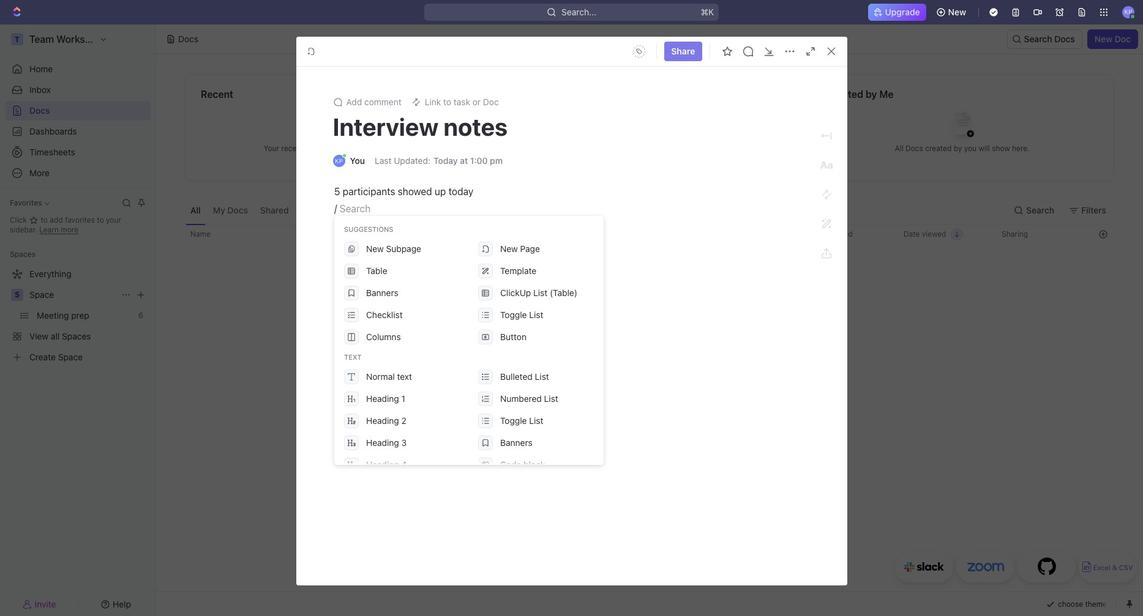 Task type: describe. For each thing, give the bounding box(es) containing it.
space link
[[29, 285, 116, 305]]

timesheets link
[[5, 143, 151, 162]]

⌘k
[[701, 7, 714, 17]]

all button
[[186, 196, 206, 225]]

pm
[[490, 156, 503, 166]]

invite user image
[[22, 599, 32, 610]]

no recent docs image
[[313, 102, 362, 151]]

table
[[366, 266, 387, 276]]

search button
[[1009, 201, 1062, 220]]

date updated
[[806, 230, 853, 239]]

date for date viewed
[[904, 230, 920, 239]]

your inside row
[[624, 377, 646, 390]]

comments,
[[626, 408, 665, 418]]

let's create your first clickup doc! row
[[186, 291, 1114, 452]]

shared button
[[255, 196, 294, 225]]

add
[[346, 97, 362, 107]]

/
[[334, 203, 337, 214]]

let's create your first clickup doc!
[[563, 377, 737, 390]]

sharing
[[1002, 230, 1028, 239]]

1 horizontal spatial to
[[97, 216, 104, 225]]

create anything from project plans to knowledge bases with docs. embed tasks and dashboards, assign comments, and more.
[[504, 399, 795, 418]]

home link
[[5, 59, 151, 79]]

interview
[[333, 112, 439, 141]]

updated:
[[394, 156, 431, 166]]

numbered list
[[500, 394, 558, 404]]

5 participants showed up today
[[334, 186, 473, 197]]

row containing name
[[186, 225, 1114, 244]]

project
[[579, 399, 604, 408]]

new for new subpage
[[366, 244, 384, 254]]

inbox
[[29, 85, 51, 95]]

created
[[926, 144, 952, 153]]

new doc
[[1095, 34, 1131, 44]]

heading for heading 2
[[366, 416, 399, 426]]

new subpage
[[366, 244, 421, 254]]

heading 3
[[366, 438, 407, 448]]

inbox link
[[5, 80, 151, 100]]

upgrade link
[[868, 4, 926, 21]]

click
[[10, 216, 29, 225]]

date for date updated
[[806, 230, 822, 239]]

to add favorites to your sidebar.
[[10, 216, 121, 235]]

learn more
[[39, 225, 78, 235]]

docs.
[[714, 399, 734, 408]]

more
[[61, 225, 78, 235]]

1 show from the left
[[373, 144, 391, 153]]

from
[[561, 399, 577, 408]]

embed
[[736, 399, 760, 408]]

1
[[401, 394, 405, 404]]

invite
[[35, 599, 56, 610]]

2 will from the left
[[979, 144, 990, 153]]

0 vertical spatial clickup
[[500, 288, 531, 298]]

excel
[[1093, 564, 1111, 572]]

new page
[[500, 244, 540, 254]]

docs inside 'link'
[[29, 105, 50, 116]]

docs link
[[5, 101, 151, 121]]

share
[[671, 46, 695, 56]]

add
[[50, 216, 63, 225]]

1 vertical spatial banners
[[500, 438, 533, 448]]

let's create your first clickup doc! table
[[186, 225, 1114, 452]]

excel & csv
[[1093, 564, 1133, 572]]

1 will from the left
[[359, 144, 371, 153]]

heading 1
[[366, 394, 405, 404]]

doc
[[1115, 34, 1131, 44]]

button
[[500, 332, 527, 342]]

new for new
[[948, 7, 966, 17]]

3
[[401, 438, 407, 448]]

archived
[[448, 205, 484, 215]]

all for all docs created by you will show here.
[[895, 144, 904, 153]]

viewed
[[922, 230, 946, 239]]

anything
[[529, 399, 559, 408]]

2
[[401, 416, 407, 426]]

csv
[[1119, 564, 1133, 572]]

checklist
[[366, 310, 403, 320]]

new for new page
[[500, 244, 518, 254]]

list left from
[[544, 394, 558, 404]]

space
[[29, 290, 54, 300]]

first
[[649, 377, 669, 390]]

2 here. from the left
[[1012, 144, 1030, 153]]

learn
[[39, 225, 59, 235]]

clickup list (table)
[[500, 288, 577, 298]]

heading 4
[[366, 460, 407, 470]]

date viewed button
[[897, 225, 971, 244]]

columns
[[366, 332, 401, 342]]

1 vertical spatial by
[[954, 144, 962, 153]]

my docs button
[[208, 196, 253, 225]]

created
[[826, 89, 863, 100]]

heading for heading 4
[[366, 460, 399, 470]]

favorites button
[[5, 196, 54, 211]]

invite button
[[5, 596, 74, 613]]

sidebar navigation
[[0, 24, 156, 617]]

add comment
[[346, 97, 402, 107]]

1:00
[[470, 156, 488, 166]]

search docs
[[1024, 34, 1075, 44]]

list down clickup list (table)
[[529, 310, 543, 320]]

last updated: today at 1:00 pm
[[375, 156, 503, 166]]

comment
[[364, 97, 402, 107]]

shared
[[260, 205, 289, 215]]

at
[[460, 156, 468, 166]]

1 toggle from the top
[[500, 310, 527, 320]]

assigned
[[399, 205, 436, 215]]

new for new doc
[[1095, 34, 1113, 44]]



Task type: vqa. For each thing, say whether or not it's contained in the screenshot.
leftmost the name
no



Task type: locate. For each thing, give the bounding box(es) containing it.
toggle list down create
[[500, 416, 543, 426]]

0 horizontal spatial to
[[41, 216, 48, 225]]

and right the tasks
[[782, 399, 795, 408]]

0 horizontal spatial all
[[190, 205, 201, 215]]

my docs
[[213, 205, 248, 215]]

1 horizontal spatial will
[[979, 144, 990, 153]]

search inside "search docs" button
[[1024, 34, 1052, 44]]

new inside new doc button
[[1095, 34, 1113, 44]]

to inside create anything from project plans to knowledge bases with docs. embed tasks and dashboards, assign comments, and more.
[[626, 399, 633, 408]]

banners up checklist
[[366, 288, 399, 298]]

1 horizontal spatial here.
[[1012, 144, 1030, 153]]

1 horizontal spatial by
[[954, 144, 962, 153]]

4
[[401, 460, 407, 470]]

banners up code
[[500, 438, 533, 448]]

date left viewed
[[904, 230, 920, 239]]

code
[[500, 460, 521, 470]]

tab list
[[186, 196, 489, 225]]

0 horizontal spatial date
[[806, 230, 822, 239]]

1 vertical spatial and
[[667, 408, 680, 418]]

toggle down create
[[500, 416, 527, 426]]

toggle list
[[500, 310, 543, 320], [500, 416, 543, 426]]

let's
[[563, 377, 587, 390]]

list left the (table)
[[533, 288, 548, 298]]

2 toggle list from the top
[[500, 416, 543, 426]]

code block
[[500, 460, 545, 470]]

template
[[500, 266, 537, 276]]

numbered
[[500, 394, 542, 404]]

0 vertical spatial banners
[[366, 288, 399, 298]]

all left my
[[190, 205, 201, 215]]

dashboards link
[[5, 122, 151, 141]]

1 vertical spatial toggle list
[[500, 416, 543, 426]]

heading for heading 1
[[366, 394, 399, 404]]

heading 2
[[366, 416, 407, 426]]

0 horizontal spatial will
[[359, 144, 371, 153]]

show up last on the left top of the page
[[373, 144, 391, 153]]

new down suggestions
[[366, 244, 384, 254]]

suggestions
[[344, 225, 393, 233]]

and down bases
[[667, 408, 680, 418]]

heading left the 3
[[366, 438, 399, 448]]

search inside search button
[[1027, 205, 1055, 215]]

to up learn
[[41, 216, 48, 225]]

your right 'favorites'
[[106, 216, 121, 225]]

date viewed
[[904, 230, 946, 239]]

all docs created by you will show here.
[[895, 144, 1030, 153]]

1 heading from the top
[[366, 394, 399, 404]]

plans
[[606, 399, 624, 408]]

assign
[[602, 408, 624, 418]]

space, , element
[[11, 289, 23, 301]]

new left page
[[500, 244, 518, 254]]

2 date from the left
[[904, 230, 920, 239]]

(table)
[[550, 288, 577, 298]]

text
[[397, 372, 412, 382]]

date
[[806, 230, 822, 239], [904, 230, 920, 239]]

notes
[[444, 112, 508, 141]]

new
[[948, 7, 966, 17], [1095, 34, 1113, 44], [366, 244, 384, 254], [500, 244, 518, 254]]

created by me
[[826, 89, 894, 100]]

here. right you
[[1012, 144, 1030, 153]]

no created by me docs image
[[938, 102, 987, 151]]

workspace button
[[337, 196, 392, 225]]

5
[[334, 186, 340, 197]]

list down anything
[[529, 416, 543, 426]]

0 vertical spatial toggle list
[[500, 310, 543, 320]]

heading
[[366, 394, 399, 404], [366, 416, 399, 426], [366, 438, 399, 448], [366, 460, 399, 470]]

search for search
[[1027, 205, 1055, 215]]

upgrade
[[885, 7, 920, 17]]

timesheets
[[29, 147, 75, 157]]

create
[[589, 377, 621, 390]]

0 vertical spatial and
[[782, 399, 795, 408]]

your
[[264, 144, 279, 153]]

date left updated
[[806, 230, 822, 239]]

0 horizontal spatial your
[[106, 216, 121, 225]]

3 heading from the top
[[366, 438, 399, 448]]

toggle
[[500, 310, 527, 320], [500, 416, 527, 426]]

more.
[[682, 408, 701, 418]]

by left me
[[866, 89, 877, 100]]

all inside button
[[190, 205, 201, 215]]

home
[[29, 64, 53, 74]]

0 horizontal spatial and
[[667, 408, 680, 418]]

here. up updated:
[[393, 144, 410, 153]]

4 heading from the top
[[366, 460, 399, 470]]

last
[[375, 156, 392, 166]]

docs
[[178, 34, 198, 44], [1055, 34, 1075, 44], [29, 105, 50, 116], [340, 144, 357, 153], [906, 144, 923, 153], [227, 205, 248, 215]]

&
[[1113, 564, 1118, 572]]

1 horizontal spatial date
[[904, 230, 920, 239]]

1 vertical spatial search
[[1027, 205, 1055, 215]]

with
[[697, 399, 712, 408]]

subpage
[[386, 244, 421, 254]]

recent
[[201, 89, 233, 100]]

heading left 1
[[366, 394, 399, 404]]

tasks
[[762, 399, 780, 408]]

normal text
[[366, 372, 412, 382]]

favorites
[[10, 198, 42, 208]]

0 horizontal spatial banners
[[366, 288, 399, 298]]

bulleted
[[500, 372, 533, 382]]

new left doc
[[1095, 34, 1113, 44]]

1 horizontal spatial all
[[895, 144, 904, 153]]

show
[[373, 144, 391, 153], [992, 144, 1010, 153]]

participants
[[343, 186, 395, 197]]

will down the interview
[[359, 144, 371, 153]]

clickup inside row
[[672, 377, 711, 390]]

2 show from the left
[[992, 144, 1010, 153]]

1 horizontal spatial banners
[[500, 438, 533, 448]]

today
[[448, 186, 473, 197]]

search docs button
[[1007, 29, 1083, 49]]

1 horizontal spatial show
[[992, 144, 1010, 153]]

search
[[1024, 34, 1052, 44], [1027, 205, 1055, 215]]

1 here. from the left
[[393, 144, 410, 153]]

new inside button
[[948, 7, 966, 17]]

knowledge
[[635, 399, 673, 408]]

0 horizontal spatial show
[[373, 144, 391, 153]]

your inside to add favorites to your sidebar.
[[106, 216, 121, 225]]

banners
[[366, 288, 399, 298], [500, 438, 533, 448]]

new doc button
[[1088, 29, 1138, 49]]

will
[[359, 144, 371, 153], [979, 144, 990, 153]]

toggle list up the button
[[500, 310, 543, 320]]

heading left 2
[[366, 416, 399, 426]]

0 vertical spatial your
[[106, 216, 121, 225]]

2 heading from the top
[[366, 416, 399, 426]]

1 vertical spatial all
[[190, 205, 201, 215]]

1 vertical spatial your
[[624, 377, 646, 390]]

dashboards,
[[557, 408, 600, 418]]

page
[[520, 244, 540, 254]]

clickup down "template"
[[500, 288, 531, 298]]

new right upgrade
[[948, 7, 966, 17]]

doc!
[[714, 377, 737, 390]]

show right you
[[992, 144, 1010, 153]]

toggle up the button
[[500, 310, 527, 320]]

0 vertical spatial all
[[895, 144, 904, 153]]

search for search docs
[[1024, 34, 1052, 44]]

1 date from the left
[[806, 230, 822, 239]]

showed
[[398, 186, 432, 197]]

all left created
[[895, 144, 904, 153]]

dashboards
[[29, 126, 77, 137]]

1 vertical spatial toggle
[[500, 416, 527, 426]]

to right plans
[[626, 399, 633, 408]]

2 toggle from the top
[[500, 416, 527, 426]]

0 vertical spatial by
[[866, 89, 877, 100]]

0 horizontal spatial by
[[866, 89, 877, 100]]

heading for heading 3
[[366, 438, 399, 448]]

create
[[504, 399, 527, 408]]

1 horizontal spatial your
[[624, 377, 646, 390]]

0 vertical spatial search
[[1024, 34, 1052, 44]]

1 horizontal spatial and
[[782, 399, 795, 408]]

tab list containing all
[[186, 196, 489, 225]]

1 vertical spatial clickup
[[672, 377, 711, 390]]

heading left 4
[[366, 460, 399, 470]]

will right you
[[979, 144, 990, 153]]

me
[[880, 89, 894, 100]]

row
[[186, 225, 1114, 244]]

up
[[434, 186, 446, 197]]

search...
[[562, 7, 596, 17]]

all for all
[[190, 205, 201, 215]]

2 horizontal spatial to
[[626, 399, 633, 408]]

list
[[533, 288, 548, 298], [529, 310, 543, 320], [535, 372, 549, 382], [544, 394, 558, 404], [529, 416, 543, 426]]

1 horizontal spatial clickup
[[672, 377, 711, 390]]

0 horizontal spatial here.
[[393, 144, 410, 153]]

0 horizontal spatial clickup
[[500, 288, 531, 298]]

1 toggle list from the top
[[500, 310, 543, 320]]

interview notes
[[333, 112, 508, 141]]

updated
[[824, 230, 853, 239]]

recently
[[281, 144, 309, 153]]

name
[[190, 230, 211, 239]]

date updated button
[[799, 225, 860, 244]]

new button
[[931, 2, 974, 22]]

your left first
[[624, 377, 646, 390]]

s
[[15, 290, 20, 299]]

spaces
[[10, 250, 36, 259]]

by left you
[[954, 144, 962, 153]]

all
[[895, 144, 904, 153], [190, 205, 201, 215]]

to right 'favorites'
[[97, 216, 104, 225]]

bases
[[675, 399, 695, 408]]

assigned button
[[394, 196, 441, 225]]

opened
[[312, 144, 338, 153]]

list up numbered list
[[535, 372, 549, 382]]

0 vertical spatial toggle
[[500, 310, 527, 320]]

clickup up bases
[[672, 377, 711, 390]]



